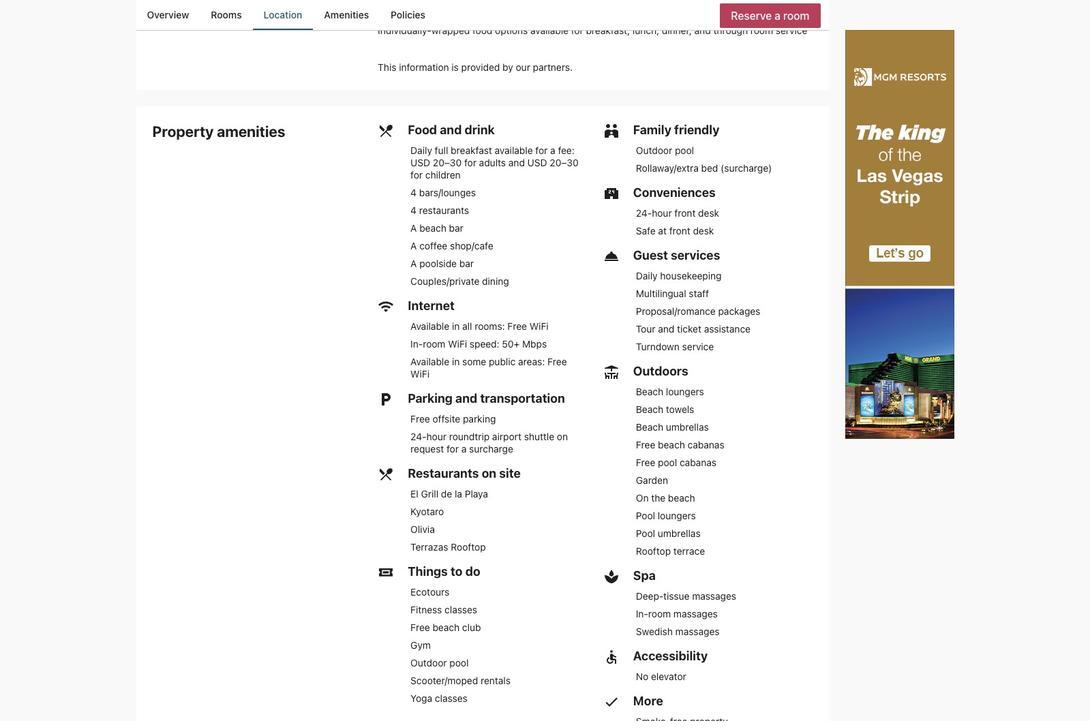 Task type: vqa. For each thing, say whether or not it's contained in the screenshot.
3rd A
yes



Task type: locate. For each thing, give the bounding box(es) containing it.
restaurants
[[419, 205, 469, 216]]

1 horizontal spatial outdoor
[[636, 145, 673, 156]]

service down 'reserve a room'
[[776, 25, 808, 36]]

available down internet
[[411, 321, 450, 332]]

no
[[636, 671, 649, 683]]

hand
[[378, 7, 401, 18]]

4 left restaurants
[[411, 205, 417, 216]]

2 4 from the top
[[411, 205, 417, 216]]

outdoor inside ecotours fitness classes free beach club gym outdoor pool scooter/moped rentals yoga classes
[[411, 658, 447, 669]]

0 vertical spatial in-
[[411, 338, 423, 350]]

bars/lounges
[[419, 187, 476, 199]]

poolside
[[420, 258, 457, 269]]

0 vertical spatial provided
[[444, 7, 483, 18]]

pool up scooter/moped
[[450, 658, 469, 669]]

2 horizontal spatial a
[[775, 9, 781, 21]]

hand sanitizer provided individually-wrapped food options available for breakfast, lunch, dinner, and through room service
[[378, 7, 808, 36]]

0 horizontal spatial hour
[[427, 431, 447, 443]]

and right adults
[[509, 157, 525, 169]]

2 vertical spatial wifi
[[411, 368, 430, 380]]

24- inside 24-hour front desk safe at front desk
[[636, 207, 652, 219]]

a
[[411, 222, 417, 234], [411, 240, 417, 252], [411, 258, 417, 269]]

1 vertical spatial cabanas
[[680, 457, 717, 469]]

2 vertical spatial beach
[[636, 422, 664, 433]]

1 vertical spatial beach
[[636, 404, 664, 415]]

in left "some" at the left of page
[[452, 356, 460, 368]]

beach up the coffee
[[420, 222, 447, 234]]

(surcharge)
[[721, 162, 772, 174]]

1 horizontal spatial on
[[557, 431, 568, 443]]

2 vertical spatial a
[[462, 443, 467, 455]]

pool
[[675, 145, 694, 156], [658, 457, 678, 469], [450, 658, 469, 669]]

1 vertical spatial outdoor
[[411, 658, 447, 669]]

a
[[775, 9, 781, 21], [551, 145, 556, 156], [462, 443, 467, 455]]

2 vertical spatial pool
[[450, 658, 469, 669]]

for left children
[[411, 169, 423, 181]]

2 available from the top
[[411, 356, 450, 368]]

usd
[[411, 157, 431, 169], [528, 157, 548, 169]]

desk down conveniences
[[699, 207, 720, 219]]

2 vertical spatial a
[[411, 258, 417, 269]]

drink
[[465, 123, 495, 137]]

and up turndown
[[659, 323, 675, 335]]

1 vertical spatial a
[[551, 145, 556, 156]]

through
[[714, 25, 748, 36]]

for down roundtrip
[[447, 443, 459, 455]]

provided inside hand sanitizer provided individually-wrapped food options available for breakfast, lunch, dinner, and through room service
[[444, 7, 483, 18]]

a down roundtrip
[[462, 443, 467, 455]]

reserve
[[731, 9, 772, 21]]

proposal/romance
[[636, 306, 716, 317]]

0 vertical spatial pool
[[636, 510, 656, 522]]

1 vertical spatial available
[[495, 145, 533, 156]]

parking
[[408, 392, 453, 406]]

a inside "free offsite parking 24-hour roundtrip airport shuttle on request for a surcharge"
[[462, 443, 467, 455]]

available inside hand sanitizer provided individually-wrapped food options available for breakfast, lunch, dinner, and through room service
[[531, 25, 569, 36]]

transportation
[[481, 392, 565, 406]]

sanitizer
[[404, 7, 441, 18]]

accessibility
[[634, 649, 708, 664]]

beach down outdoors
[[636, 386, 664, 398]]

site
[[500, 467, 521, 481]]

staff
[[689, 288, 709, 300]]

ecotours
[[411, 587, 450, 598]]

roundtrip
[[449, 431, 490, 443]]

pool up garden
[[658, 457, 678, 469]]

1 horizontal spatial service
[[776, 25, 808, 36]]

0 vertical spatial pool
[[675, 145, 694, 156]]

24- up request on the bottom of the page
[[411, 431, 427, 443]]

3 a from the top
[[411, 258, 417, 269]]

available in all rooms: free wifi in-room wifi speed: 50+ mbps available in some public areas: free wifi
[[411, 321, 567, 380]]

umbrellas down towels
[[666, 422, 709, 433]]

1 vertical spatial in
[[452, 356, 460, 368]]

beach
[[420, 222, 447, 234], [658, 439, 685, 451], [669, 493, 696, 504], [433, 622, 460, 634]]

daily down guest
[[636, 270, 658, 282]]

bar down shop/cafe on the left top
[[460, 258, 474, 269]]

partners.
[[533, 61, 573, 73]]

on inside "free offsite parking 24-hour roundtrip airport shuttle on request for a surcharge"
[[557, 431, 568, 443]]

for inside hand sanitizer provided individually-wrapped food options available for breakfast, lunch, dinner, and through room service
[[572, 25, 584, 36]]

2 vertical spatial massages
[[676, 626, 720, 638]]

0 vertical spatial available
[[411, 321, 450, 332]]

parking
[[463, 413, 496, 425]]

1 pool from the top
[[636, 510, 656, 522]]

for left fee:
[[536, 145, 548, 156]]

amenities
[[217, 123, 285, 141]]

beach left towels
[[636, 404, 664, 415]]

0 vertical spatial outdoor
[[636, 145, 673, 156]]

bar down restaurants
[[449, 222, 464, 234]]

0 vertical spatial loungers
[[666, 386, 705, 398]]

1 horizontal spatial in-
[[636, 609, 649, 620]]

usd right adults
[[528, 157, 548, 169]]

1 vertical spatial umbrellas
[[658, 528, 701, 540]]

some
[[463, 356, 487, 368]]

2 a from the top
[[411, 240, 417, 252]]

elevator
[[651, 671, 687, 683]]

wifi up parking
[[411, 368, 430, 380]]

1 vertical spatial desk
[[693, 225, 715, 237]]

in
[[452, 321, 460, 332], [452, 356, 460, 368]]

daily inside daily full breakfast available for a fee: usd 20–30 for adults and usd 20–30 for children 4 bars/lounges 4 restaurants a beach bar a coffee shop/cafe a poolside bar couples/private dining
[[411, 145, 432, 156]]

family
[[634, 123, 672, 137]]

wifi up mbps on the top of page
[[530, 321, 549, 332]]

in left all
[[452, 321, 460, 332]]

surcharge
[[469, 443, 514, 455]]

tour
[[636, 323, 656, 335]]

0 horizontal spatial rooftop
[[451, 542, 486, 553]]

1 vertical spatial available
[[411, 356, 450, 368]]

2 20–30 from the left
[[550, 157, 579, 169]]

coffee
[[420, 240, 448, 252]]

1 vertical spatial wifi
[[448, 338, 467, 350]]

outdoor inside outdoor pool rollaway/extra bed (surcharge)
[[636, 145, 673, 156]]

room inside hand sanitizer provided individually-wrapped food options available for breakfast, lunch, dinner, and through room service
[[751, 25, 774, 36]]

0 horizontal spatial 24-
[[411, 431, 427, 443]]

outdoor down family on the top of page
[[636, 145, 673, 156]]

1 vertical spatial pool
[[658, 457, 678, 469]]

individually-
[[378, 25, 432, 36]]

available up adults
[[495, 145, 533, 156]]

0 vertical spatial umbrellas
[[666, 422, 709, 433]]

service down ticket
[[683, 341, 714, 353]]

beach inside ecotours fitness classes free beach club gym outdoor pool scooter/moped rentals yoga classes
[[433, 622, 460, 634]]

desk up services
[[693, 225, 715, 237]]

provided
[[444, 7, 483, 18], [462, 61, 500, 73]]

24- up safe
[[636, 207, 652, 219]]

our
[[516, 61, 531, 73]]

2 horizontal spatial wifi
[[530, 321, 549, 332]]

rooftop up do
[[451, 542, 486, 553]]

overview link
[[136, 0, 200, 30]]

pool inside outdoor pool rollaway/extra bed (surcharge)
[[675, 145, 694, 156]]

room inside deep-tissue massages in-room massages swedish massages
[[649, 609, 671, 620]]

0 vertical spatial a
[[775, 9, 781, 21]]

deep-
[[636, 591, 664, 602]]

free inside "free offsite parking 24-hour roundtrip airport shuttle on request for a surcharge"
[[411, 413, 430, 425]]

1 20–30 from the left
[[433, 157, 462, 169]]

de
[[441, 488, 452, 500]]

desk
[[699, 207, 720, 219], [693, 225, 715, 237]]

a inside button
[[775, 9, 781, 21]]

pool down family friendly
[[675, 145, 694, 156]]

massages down tissue
[[674, 609, 718, 620]]

1 horizontal spatial daily
[[636, 270, 658, 282]]

0 horizontal spatial 20–30
[[433, 157, 462, 169]]

in- inside available in all rooms: free wifi in-room wifi speed: 50+ mbps available in some public areas: free wifi
[[411, 338, 423, 350]]

room inside available in all rooms: free wifi in-room wifi speed: 50+ mbps available in some public areas: free wifi
[[423, 338, 446, 350]]

4
[[411, 187, 417, 199], [411, 205, 417, 216]]

on left site
[[482, 467, 497, 481]]

1 horizontal spatial 24-
[[636, 207, 652, 219]]

0 vertical spatial hour
[[652, 207, 672, 219]]

1 vertical spatial on
[[482, 467, 497, 481]]

request
[[411, 443, 444, 455]]

gym
[[411, 640, 431, 652]]

3 beach from the top
[[636, 422, 664, 433]]

1 horizontal spatial 20–30
[[550, 157, 579, 169]]

lunch,
[[633, 25, 660, 36]]

bed
[[702, 162, 719, 174]]

provided right the is
[[462, 61, 500, 73]]

room
[[784, 9, 810, 21], [751, 25, 774, 36], [423, 338, 446, 350], [649, 609, 671, 620]]

massages up accessibility
[[676, 626, 720, 638]]

ecotours fitness classes free beach club gym outdoor pool scooter/moped rentals yoga classes
[[411, 587, 511, 705]]

mbps
[[523, 338, 547, 350]]

loungers up towels
[[666, 386, 705, 398]]

front right at
[[670, 225, 691, 237]]

room down 'reserve a room'
[[751, 25, 774, 36]]

1 vertical spatial daily
[[636, 270, 658, 282]]

0 horizontal spatial daily
[[411, 145, 432, 156]]

1 usd from the left
[[411, 157, 431, 169]]

at
[[659, 225, 667, 237]]

1 vertical spatial 24-
[[411, 431, 427, 443]]

conveniences
[[634, 186, 716, 200]]

massages right tissue
[[693, 591, 737, 602]]

2 pool from the top
[[636, 528, 656, 540]]

daily left full
[[411, 145, 432, 156]]

amenities link
[[313, 0, 380, 30]]

0 horizontal spatial usd
[[411, 157, 431, 169]]

0 vertical spatial in
[[452, 321, 460, 332]]

and right dinner,
[[695, 25, 711, 36]]

0 horizontal spatial in-
[[411, 338, 423, 350]]

1 horizontal spatial usd
[[528, 157, 548, 169]]

hour up request on the bottom of the page
[[427, 431, 447, 443]]

umbrellas
[[666, 422, 709, 433], [658, 528, 701, 540]]

0 vertical spatial a
[[411, 222, 417, 234]]

0 vertical spatial 24-
[[636, 207, 652, 219]]

0 vertical spatial 4
[[411, 187, 417, 199]]

rollaway/extra
[[636, 162, 699, 174]]

0 horizontal spatial outdoor
[[411, 658, 447, 669]]

20–30 up children
[[433, 157, 462, 169]]

provided up wrapped
[[444, 7, 483, 18]]

1 4 from the top
[[411, 187, 417, 199]]

24-
[[636, 207, 652, 219], [411, 431, 427, 443]]

and
[[695, 25, 711, 36], [440, 123, 462, 137], [509, 157, 525, 169], [659, 323, 675, 335], [456, 392, 478, 406]]

in- inside deep-tissue massages in-room massages swedish massages
[[636, 609, 649, 620]]

0 vertical spatial bar
[[449, 222, 464, 234]]

amenities
[[324, 9, 369, 20]]

classes up club
[[445, 604, 478, 616]]

for left breakfast,
[[572, 25, 584, 36]]

0 vertical spatial available
[[531, 25, 569, 36]]

olivia
[[411, 524, 435, 536]]

1 vertical spatial in-
[[636, 609, 649, 620]]

4 left bars/lounges
[[411, 187, 417, 199]]

rooftop
[[451, 542, 486, 553], [636, 546, 671, 557]]

speed:
[[470, 338, 500, 350]]

classes down scooter/moped
[[435, 693, 468, 705]]

0 vertical spatial on
[[557, 431, 568, 443]]

available up partners. on the top
[[531, 25, 569, 36]]

in- down internet
[[411, 338, 423, 350]]

room right reserve
[[784, 9, 810, 21]]

1 vertical spatial a
[[411, 240, 417, 252]]

hour up at
[[652, 207, 672, 219]]

daily for daily full breakfast available for a fee: usd 20–30 for adults and usd 20–30 for children 4 bars/lounges 4 restaurants a beach bar a coffee shop/cafe a poolside bar couples/private dining
[[411, 145, 432, 156]]

daily
[[411, 145, 432, 156], [636, 270, 658, 282]]

1 vertical spatial provided
[[462, 61, 500, 73]]

1 horizontal spatial rooftop
[[636, 546, 671, 557]]

in- down deep-
[[636, 609, 649, 620]]

1 horizontal spatial a
[[551, 145, 556, 156]]

classes
[[445, 604, 478, 616], [435, 693, 468, 705]]

a right reserve
[[775, 9, 781, 21]]

rooftop up the spa
[[636, 546, 671, 557]]

list
[[136, 0, 829, 30]]

wifi down all
[[448, 338, 467, 350]]

1 vertical spatial pool
[[636, 528, 656, 540]]

tissue
[[664, 591, 690, 602]]

1 horizontal spatial hour
[[652, 207, 672, 219]]

0 vertical spatial daily
[[411, 145, 432, 156]]

loungers down the
[[658, 510, 696, 522]]

available up parking
[[411, 356, 450, 368]]

reserve a room button
[[721, 3, 821, 28]]

housekeeping
[[661, 270, 722, 282]]

1 vertical spatial service
[[683, 341, 714, 353]]

guest services
[[634, 248, 721, 263]]

room down internet
[[423, 338, 446, 350]]

breakfast
[[451, 145, 492, 156]]

1 vertical spatial massages
[[674, 609, 718, 620]]

1 vertical spatial hour
[[427, 431, 447, 443]]

friendly
[[675, 123, 720, 137]]

beach up garden
[[636, 422, 664, 433]]

0 horizontal spatial a
[[462, 443, 467, 455]]

room up swedish
[[649, 609, 671, 620]]

front down conveniences
[[675, 207, 696, 219]]

daily inside daily housekeeping multilingual staff proposal/romance packages tour and ticket assistance turndown service
[[636, 270, 658, 282]]

outdoor down gym
[[411, 658, 447, 669]]

0 vertical spatial wifi
[[530, 321, 549, 332]]

0 vertical spatial service
[[776, 25, 808, 36]]

towels
[[666, 404, 695, 415]]

0 vertical spatial beach
[[636, 386, 664, 398]]

outdoor pool rollaway/extra bed (surcharge)
[[636, 145, 772, 174]]

1 in from the top
[[452, 321, 460, 332]]

0 vertical spatial massages
[[693, 591, 737, 602]]

0 horizontal spatial service
[[683, 341, 714, 353]]

on
[[557, 431, 568, 443], [482, 467, 497, 481]]

on right shuttle
[[557, 431, 568, 443]]

a left fee:
[[551, 145, 556, 156]]

usd up children
[[411, 157, 431, 169]]

and inside daily full breakfast available for a fee: usd 20–30 for adults and usd 20–30 for children 4 bars/lounges 4 restaurants a beach bar a coffee shop/cafe a poolside bar couples/private dining
[[509, 157, 525, 169]]

umbrellas up terrace
[[658, 528, 701, 540]]

0 horizontal spatial wifi
[[411, 368, 430, 380]]

beach inside daily full breakfast available for a fee: usd 20–30 for adults and usd 20–30 for children 4 bars/lounges 4 restaurants a beach bar a coffee shop/cafe a poolside bar couples/private dining
[[420, 222, 447, 234]]

bar
[[449, 222, 464, 234], [460, 258, 474, 269]]

daily for daily housekeeping multilingual staff proposal/romance packages tour and ticket assistance turndown service
[[636, 270, 658, 282]]

property amenities
[[152, 123, 285, 141]]

20–30 down fee:
[[550, 157, 579, 169]]

1 vertical spatial 4
[[411, 205, 417, 216]]

available
[[531, 25, 569, 36], [495, 145, 533, 156]]

massages
[[693, 591, 737, 602], [674, 609, 718, 620], [676, 626, 720, 638]]

assistance
[[705, 323, 751, 335]]

beach left club
[[433, 622, 460, 634]]



Task type: describe. For each thing, give the bounding box(es) containing it.
shuttle
[[524, 431, 555, 443]]

24- inside "free offsite parking 24-hour roundtrip airport shuttle on request for a surcharge"
[[411, 431, 427, 443]]

things
[[408, 565, 448, 579]]

el
[[411, 488, 419, 500]]

public
[[489, 356, 516, 368]]

rooms
[[211, 9, 242, 20]]

0 vertical spatial classes
[[445, 604, 478, 616]]

0 vertical spatial front
[[675, 207, 696, 219]]

hour inside 24-hour front desk safe at front desk
[[652, 207, 672, 219]]

turndown
[[636, 341, 680, 353]]

kyotaro
[[411, 506, 444, 518]]

full
[[435, 145, 448, 156]]

service inside hand sanitizer provided individually-wrapped food options available for breakfast, lunch, dinner, and through room service
[[776, 25, 808, 36]]

0 horizontal spatial on
[[482, 467, 497, 481]]

on
[[636, 493, 649, 504]]

garden
[[636, 475, 669, 486]]

this
[[378, 61, 397, 73]]

and inside daily housekeeping multilingual staff proposal/romance packages tour and ticket assistance turndown service
[[659, 323, 675, 335]]

1 vertical spatial front
[[670, 225, 691, 237]]

shop/cafe
[[450, 240, 494, 252]]

playa
[[465, 488, 488, 500]]

terrace
[[674, 546, 706, 557]]

the
[[652, 493, 666, 504]]

for inside "free offsite parking 24-hour roundtrip airport shuttle on request for a surcharge"
[[447, 443, 459, 455]]

50+
[[502, 338, 520, 350]]

and inside hand sanitizer provided individually-wrapped food options available for breakfast, lunch, dinner, and through room service
[[695, 25, 711, 36]]

information
[[399, 61, 449, 73]]

things to do
[[408, 565, 481, 579]]

1 vertical spatial classes
[[435, 693, 468, 705]]

2 in from the top
[[452, 356, 460, 368]]

multilingual
[[636, 288, 687, 300]]

parking and transportation
[[408, 392, 565, 406]]

pool inside beach loungers beach towels beach umbrellas free beach cabanas free pool cabanas garden on the beach pool loungers pool umbrellas rooftop terrace
[[658, 457, 678, 469]]

and up parking at the bottom
[[456, 392, 478, 406]]

food
[[408, 123, 437, 137]]

packages
[[719, 306, 761, 317]]

rooms link
[[200, 0, 253, 30]]

fee:
[[558, 145, 575, 156]]

couples/private
[[411, 276, 480, 287]]

areas:
[[519, 356, 545, 368]]

property
[[152, 123, 214, 141]]

family friendly
[[634, 123, 720, 137]]

policies
[[391, 9, 426, 20]]

location link
[[253, 0, 313, 30]]

outdoors
[[634, 364, 689, 379]]

a inside daily full breakfast available for a fee: usd 20–30 for adults and usd 20–30 for children 4 bars/lounges 4 restaurants a beach bar a coffee shop/cafe a poolside bar couples/private dining
[[551, 145, 556, 156]]

services
[[671, 248, 721, 263]]

el grill de la playa kyotaro olivia terrazas rooftop
[[411, 488, 488, 553]]

reserve a room
[[731, 9, 810, 21]]

internet
[[408, 299, 455, 313]]

do
[[466, 565, 481, 579]]

1 available from the top
[[411, 321, 450, 332]]

grill
[[421, 488, 439, 500]]

0 vertical spatial cabanas
[[688, 439, 725, 451]]

1 beach from the top
[[636, 386, 664, 398]]

terrazas
[[411, 542, 449, 553]]

2 beach from the top
[[636, 404, 664, 415]]

dinner,
[[662, 25, 692, 36]]

24-hour front desk safe at front desk
[[636, 207, 720, 237]]

safe
[[636, 225, 656, 237]]

rooms:
[[475, 321, 505, 332]]

beach loungers beach towels beach umbrellas free beach cabanas free pool cabanas garden on the beach pool loungers pool umbrellas rooftop terrace
[[636, 386, 725, 557]]

all
[[463, 321, 472, 332]]

policies link
[[380, 0, 437, 30]]

food
[[473, 25, 493, 36]]

offsite
[[433, 413, 461, 425]]

1 a from the top
[[411, 222, 417, 234]]

rentals
[[481, 675, 511, 687]]

list containing overview
[[136, 0, 829, 30]]

by
[[503, 61, 514, 73]]

is
[[452, 61, 459, 73]]

beach down towels
[[658, 439, 685, 451]]

guest
[[634, 248, 668, 263]]

yoga
[[411, 693, 433, 705]]

1 horizontal spatial wifi
[[448, 338, 467, 350]]

and up full
[[440, 123, 462, 137]]

2 usd from the left
[[528, 157, 548, 169]]

hour inside "free offsite parking 24-hour roundtrip airport shuttle on request for a surcharge"
[[427, 431, 447, 443]]

children
[[426, 169, 461, 181]]

free inside ecotours fitness classes free beach club gym outdoor pool scooter/moped rentals yoga classes
[[411, 622, 430, 634]]

to
[[451, 565, 463, 579]]

available inside daily full breakfast available for a fee: usd 20–30 for adults and usd 20–30 for children 4 bars/lounges 4 restaurants a beach bar a coffee shop/cafe a poolside bar couples/private dining
[[495, 145, 533, 156]]

free offsite parking 24-hour roundtrip airport shuttle on request for a surcharge
[[411, 413, 568, 455]]

beach right the
[[669, 493, 696, 504]]

daily housekeeping multilingual staff proposal/romance packages tour and ticket assistance turndown service
[[636, 270, 761, 353]]

airport
[[493, 431, 522, 443]]

options
[[495, 25, 528, 36]]

room inside button
[[784, 9, 810, 21]]

rooftop inside el grill de la playa kyotaro olivia terrazas rooftop
[[451, 542, 486, 553]]

spa
[[634, 569, 656, 583]]

service inside daily housekeeping multilingual staff proposal/romance packages tour and ticket assistance turndown service
[[683, 341, 714, 353]]

adults
[[479, 157, 506, 169]]

1 vertical spatial loungers
[[658, 510, 696, 522]]

rooftop inside beach loungers beach towels beach umbrellas free beach cabanas free pool cabanas garden on the beach pool loungers pool umbrellas rooftop terrace
[[636, 546, 671, 557]]

no elevator
[[636, 671, 687, 683]]

pool inside ecotours fitness classes free beach club gym outdoor pool scooter/moped rentals yoga classes
[[450, 658, 469, 669]]

0 vertical spatial desk
[[699, 207, 720, 219]]

deep-tissue massages in-room massages swedish massages
[[636, 591, 737, 638]]

scooter/moped
[[411, 675, 478, 687]]

la
[[455, 488, 462, 500]]

1 vertical spatial bar
[[460, 258, 474, 269]]

for down breakfast
[[465, 157, 477, 169]]



